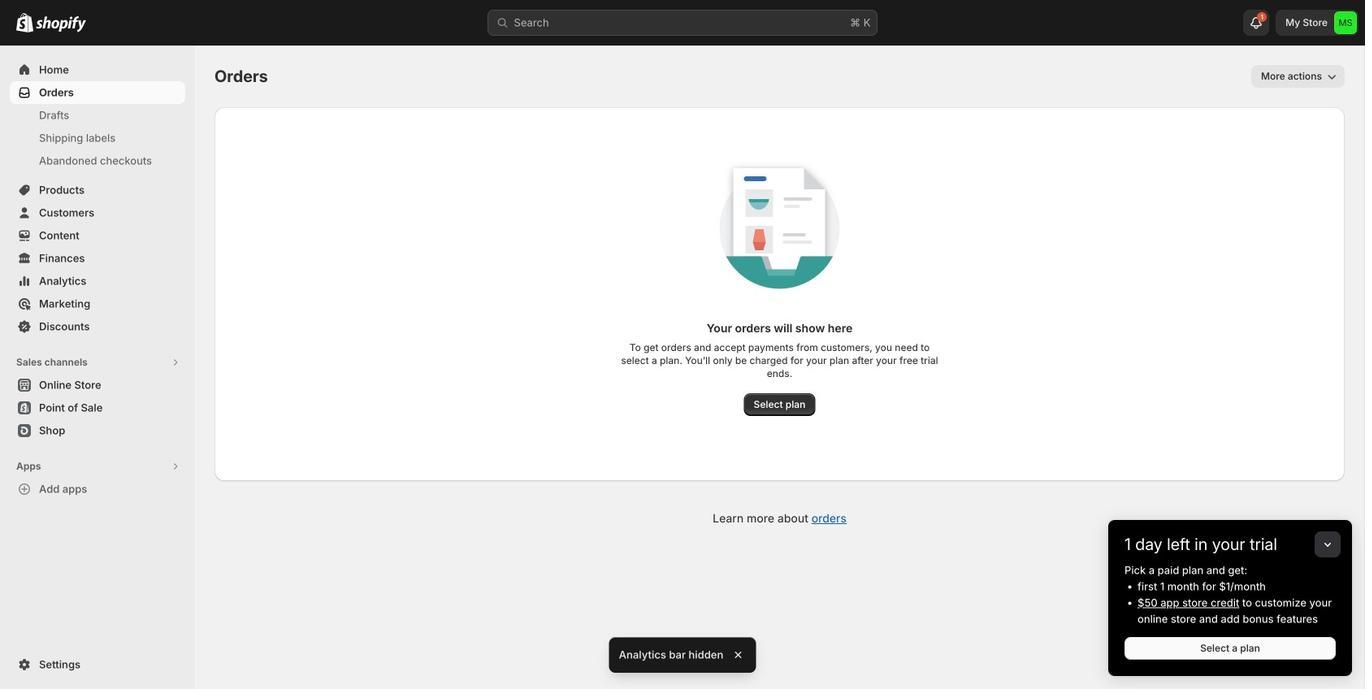 Task type: vqa. For each thing, say whether or not it's contained in the screenshot.
1
no



Task type: locate. For each thing, give the bounding box(es) containing it.
shopify image
[[16, 13, 33, 32]]

shopify image
[[36, 16, 86, 32]]

my store image
[[1334, 11, 1357, 34]]



